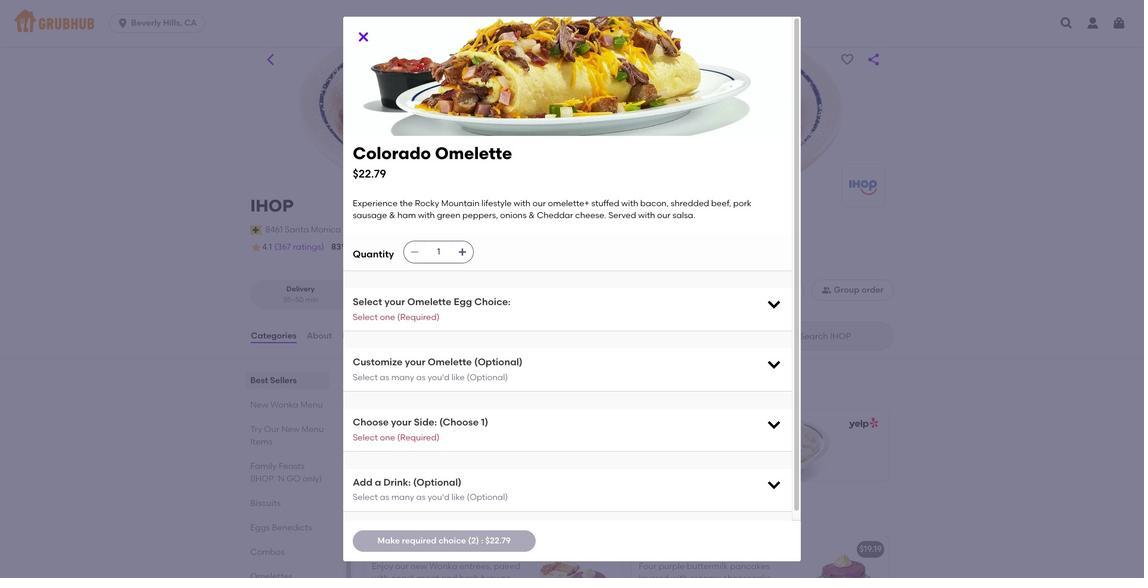 Task type: vqa. For each thing, say whether or not it's contained in the screenshot.
the Family
yes



Task type: describe. For each thing, give the bounding box(es) containing it.
benedicts
[[272, 523, 312, 533]]

0 horizontal spatial combos
[[250, 547, 285, 557]]

your for choose
[[391, 417, 412, 428]]

beverly hills, ca button
[[109, 14, 210, 33]]

steak
[[668, 442, 692, 452]]

santa
[[285, 225, 309, 235]]

$19.19 for $19.19
[[860, 544, 882, 554]]

with up served
[[622, 198, 638, 209]]

monica
[[311, 225, 341, 235]]

0 horizontal spatial new wonka menu
[[250, 400, 323, 410]]

colorado omelette button
[[365, 410, 622, 481]]

make
[[378, 536, 400, 546]]

2 select from the top
[[353, 312, 378, 322]]

colorado omelette
[[374, 442, 453, 452]]

0 vertical spatial wonka
[[270, 400, 299, 410]]

lifestyle
[[482, 198, 512, 209]]

biscuits
[[250, 498, 281, 508]]

grubhub
[[430, 389, 467, 399]]

categories button
[[250, 315, 297, 358]]

(367 ratings)
[[274, 242, 324, 252]]

one for choose
[[380, 433, 395, 443]]

reviews
[[342, 331, 375, 341]]

wonka's for four
[[639, 544, 674, 554]]

hash
[[459, 573, 479, 578]]

experience the rocky mountain lifestyle with our omelette+ stuffed with bacon, shredded beef, pork sausage & ham with green peppers, onions & cheddar cheese. served with our salsa.
[[353, 198, 754, 221]]

you'd for drink:
[[428, 493, 450, 503]]

2.2
[[373, 295, 383, 304]]

order
[[862, 285, 884, 295]]

switch location button
[[365, 223, 429, 237]]

beverly
[[131, 18, 161, 28]]

stuffed
[[591, 198, 620, 209]]

search icon image
[[781, 329, 795, 343]]

share icon image
[[867, 52, 881, 67]]

many for a
[[391, 493, 414, 503]]

good
[[351, 243, 371, 252]]

delivery 35–50 min
[[283, 285, 319, 304]]

with up onions
[[514, 198, 531, 209]]

creamy
[[690, 573, 721, 578]]

sirloin steak tips
[[641, 442, 710, 452]]

option group containing delivery 35–50 min
[[250, 280, 455, 310]]

4.1
[[262, 242, 272, 252]]

wonka's combos image
[[533, 537, 622, 578]]

perfectly
[[676, 544, 712, 554]]

like for omelette
[[452, 372, 465, 383]]

best for best sellers
[[250, 376, 268, 386]]

new
[[411, 561, 427, 571]]

enjoy
[[372, 561, 393, 571]]

cheddar
[[537, 210, 573, 221]]

ca
[[184, 18, 197, 28]]

ihop logo image
[[843, 165, 884, 206]]

as up on
[[416, 372, 426, 383]]

one for select
[[380, 312, 395, 322]]

$19.19 for $19.19 +
[[590, 544, 612, 554]]

delivery
[[447, 243, 474, 252]]

our inside enjoy our new wonka entrées, paired with eggs*, meat and hash browns.
[[395, 561, 409, 571]]

schedule button
[[735, 280, 805, 301]]

(full
[[790, 544, 807, 554]]

beverly hills, ca
[[131, 18, 197, 28]]

subscription pass image
[[250, 225, 262, 235]]

(choose
[[439, 417, 479, 428]]

0 vertical spatial menu
[[301, 400, 323, 410]]

peppers,
[[463, 210, 498, 221]]

omelette inside select your omelette egg choice: select one (required)
[[407, 296, 452, 308]]

ham
[[397, 210, 416, 221]]

pancakes
[[730, 561, 770, 571]]

pickup
[[392, 285, 416, 293]]

delivery
[[287, 285, 315, 293]]

choose
[[353, 417, 389, 428]]

•
[[396, 295, 399, 304]]

+
[[612, 544, 617, 554]]

select inside the customize your omelette (optional) select as many as you'd like (optional)
[[353, 372, 378, 383]]

add
[[353, 477, 373, 488]]

1 select from the top
[[353, 296, 382, 308]]

hills,
[[163, 18, 182, 28]]

83
[[331, 242, 341, 252]]

on
[[418, 389, 428, 399]]

about
[[307, 331, 332, 341]]

switch location
[[366, 225, 428, 235]]

wonka's perfectly purple pancakes - (full stack) image
[[800, 537, 889, 578]]

eggs benedicts
[[250, 523, 312, 533]]

switch
[[366, 225, 393, 235]]

:
[[481, 536, 483, 546]]

main navigation navigation
[[0, 0, 1144, 46]]

8461 santa monica blvd
[[265, 225, 360, 235]]

colorado omelette $22.79
[[353, 143, 512, 180]]

schedule
[[757, 285, 795, 295]]

reviews button
[[342, 315, 376, 358]]

(367
[[274, 242, 291, 252]]

colorado for colorado omelette $22.79
[[353, 143, 431, 163]]

8461 santa monica blvd button
[[265, 223, 361, 237]]

wonka inside enjoy our new wonka entrées, paired with eggs*, meat and hash browns.
[[429, 561, 458, 571]]

caret left icon image
[[263, 52, 278, 67]]

our
[[264, 424, 279, 435]]

side:
[[414, 417, 437, 428]]

drink:
[[384, 477, 411, 488]]

1 horizontal spatial $22.79
[[485, 536, 511, 546]]

choose your side:  (choose 1) select one (required)
[[353, 417, 488, 443]]

save this restaurant image
[[840, 52, 855, 67]]

people icon image
[[822, 286, 832, 295]]

(required) for side:
[[397, 433, 440, 443]]

feasts
[[279, 461, 305, 471]]

1 horizontal spatial combos
[[409, 544, 443, 554]]

omelette+
[[548, 198, 589, 209]]

mountain
[[441, 198, 480, 209]]

best sellers most ordered on grubhub
[[362, 373, 467, 399]]

enjoy our new wonka entrées, paired with eggs*, meat and hash browns.
[[372, 561, 520, 578]]

ratings)
[[293, 242, 324, 252]]

your for select
[[385, 296, 405, 308]]

and
[[441, 573, 457, 578]]

purple
[[659, 561, 685, 571]]

1)
[[481, 417, 488, 428]]

four purple buttermilk pancakes layered with creamy cheesecak
[[639, 561, 786, 578]]



Task type: locate. For each thing, give the bounding box(es) containing it.
sellers
[[393, 373, 434, 387], [270, 376, 297, 386]]

you'd inside add a drink: (optional) select as many as you'd like (optional)
[[428, 493, 450, 503]]

our up eggs*,
[[395, 561, 409, 571]]

onions
[[500, 210, 527, 221]]

colorado inside button
[[374, 442, 412, 452]]

0 vertical spatial (required)
[[397, 312, 440, 322]]

5 select from the top
[[353, 493, 378, 503]]

make required choice (2) : $22.79
[[378, 536, 511, 546]]

1 vertical spatial (required)
[[397, 433, 440, 443]]

1 $19.19 from the left
[[590, 544, 612, 554]]

one down choose
[[380, 433, 395, 443]]

rocky
[[415, 198, 439, 209]]

like up grubhub
[[452, 372, 465, 383]]

0 horizontal spatial new
[[250, 400, 268, 410]]

omelette
[[435, 143, 512, 163], [407, 296, 452, 308], [428, 357, 472, 368], [414, 442, 453, 452]]

1 one from the top
[[380, 312, 395, 322]]

0 vertical spatial our
[[533, 198, 546, 209]]

2 & from the left
[[529, 210, 535, 221]]

colorado down choose
[[374, 442, 412, 452]]

omelette down pickup
[[407, 296, 452, 308]]

-
[[785, 544, 788, 554]]

wonka's up 'four'
[[639, 544, 674, 554]]

about button
[[306, 315, 333, 358]]

min right 10–20
[[423, 295, 436, 304]]

menu up choice
[[440, 509, 475, 524]]

$22.79 inside colorado omelette $22.79
[[353, 167, 386, 180]]

menu right our
[[302, 424, 324, 435]]

menu
[[301, 400, 323, 410], [302, 424, 324, 435], [440, 509, 475, 524]]

0 vertical spatial like
[[452, 372, 465, 383]]

entrées,
[[460, 561, 492, 571]]

min down delivery
[[306, 295, 319, 304]]

pickup 2.2 mi • 10–20 min
[[373, 285, 436, 304]]

browns.
[[481, 573, 512, 578]]

1 horizontal spatial &
[[529, 210, 535, 221]]

1 horizontal spatial min
[[423, 295, 436, 304]]

only)
[[303, 474, 322, 484]]

best up most
[[362, 373, 390, 387]]

sellers up on
[[393, 373, 434, 387]]

with down purple
[[671, 573, 688, 578]]

0 vertical spatial svg image
[[1060, 16, 1074, 30]]

with inside enjoy our new wonka entrées, paired with eggs*, meat and hash browns.
[[372, 573, 389, 578]]

0 vertical spatial you'd
[[428, 372, 450, 383]]

colorado inside colorado omelette $22.79
[[353, 143, 431, 163]]

1 & from the left
[[389, 210, 395, 221]]

new right our
[[281, 424, 300, 435]]

select
[[353, 296, 382, 308], [353, 312, 378, 322], [353, 372, 378, 383], [353, 433, 378, 443], [353, 493, 378, 503]]

new inside try our new menu items
[[281, 424, 300, 435]]

omelette inside the customize your omelette (optional) select as many as you'd like (optional)
[[428, 357, 472, 368]]

you'd up make required choice (2) : $22.79 at the bottom of the page
[[428, 493, 450, 503]]

1 vertical spatial new
[[281, 424, 300, 435]]

wonka's up the enjoy
[[372, 544, 407, 554]]

our up cheddar
[[533, 198, 546, 209]]

2 horizontal spatial new
[[362, 509, 391, 524]]

1 horizontal spatial wonka's
[[639, 544, 674, 554]]

wonka up required
[[394, 509, 437, 524]]

svg image
[[1060, 16, 1074, 30], [766, 476, 783, 493]]

(required) down 10–20
[[397, 312, 440, 322]]

best for best sellers most ordered on grubhub
[[362, 373, 390, 387]]

many down drink:
[[391, 493, 414, 503]]

your up best sellers most ordered on grubhub on the bottom left
[[405, 357, 426, 368]]

1 vertical spatial you'd
[[428, 493, 450, 503]]

1 horizontal spatial new
[[281, 424, 300, 435]]

wonka up and
[[429, 561, 458, 571]]

0 horizontal spatial sellers
[[270, 376, 297, 386]]

0 horizontal spatial $19.19
[[590, 544, 612, 554]]

save this restaurant button
[[837, 49, 858, 70]]

0 vertical spatial new wonka menu
[[250, 400, 323, 410]]

with down the enjoy
[[372, 573, 389, 578]]

try
[[250, 424, 262, 435]]

& left ham
[[389, 210, 395, 221]]

mi
[[385, 295, 394, 304]]

with
[[514, 198, 531, 209], [622, 198, 638, 209], [418, 210, 435, 221], [638, 210, 655, 221], [372, 573, 389, 578], [671, 573, 688, 578]]

one
[[380, 312, 395, 322], [380, 433, 395, 443]]

2 you'd from the top
[[428, 493, 450, 503]]

many
[[391, 372, 414, 383], [391, 493, 414, 503]]

sausage
[[353, 210, 387, 221]]

add a drink: (optional) select as many as you'd like (optional)
[[353, 477, 508, 503]]

combos down eggs
[[250, 547, 285, 557]]

go
[[287, 474, 301, 484]]

$19.19
[[590, 544, 612, 554], [860, 544, 882, 554]]

many for your
[[391, 372, 414, 383]]

2 (required) from the top
[[397, 433, 440, 443]]

with down bacon,
[[638, 210, 655, 221]]

1 min from the left
[[306, 295, 319, 304]]

1 vertical spatial our
[[657, 210, 671, 221]]

1 vertical spatial many
[[391, 493, 414, 503]]

2 min from the left
[[423, 295, 436, 304]]

purple
[[714, 544, 741, 554]]

pork
[[733, 198, 752, 209]]

food
[[373, 243, 389, 252]]

you'd inside the customize your omelette (optional) select as many as you'd like (optional)
[[428, 372, 450, 383]]

(optional)
[[474, 357, 523, 368], [467, 372, 508, 383], [413, 477, 462, 488], [467, 493, 508, 503]]

(required) down side:
[[397, 433, 440, 443]]

best sellers
[[250, 376, 297, 386]]

1 wonka's from the left
[[372, 544, 407, 554]]

like inside the customize your omelette (optional) select as many as you'd like (optional)
[[452, 372, 465, 383]]

on time delivery
[[418, 243, 474, 252]]

ordered
[[384, 389, 416, 399]]

omelette up grubhub
[[428, 357, 472, 368]]

wonka's
[[372, 544, 407, 554], [639, 544, 674, 554]]

min inside delivery 35–50 min
[[306, 295, 319, 304]]

choice
[[439, 536, 466, 546]]

Search IHOP search field
[[799, 331, 890, 342]]

green
[[437, 210, 461, 221]]

Input item quantity number field
[[426, 242, 452, 263]]

2 many from the top
[[391, 493, 414, 503]]

meat
[[418, 573, 439, 578]]

min inside 'pickup 2.2 mi • 10–20 min'
[[423, 295, 436, 304]]

1 horizontal spatial new wonka menu
[[362, 509, 475, 524]]

select your omelette egg choice: select one (required)
[[353, 296, 511, 322]]

new wonka menu up required
[[362, 509, 475, 524]]

with inside four purple buttermilk pancakes layered with creamy cheesecak
[[671, 573, 688, 578]]

select down choose
[[353, 433, 378, 443]]

2 vertical spatial menu
[[440, 509, 475, 524]]

sirloin steak tips button
[[632, 410, 889, 481]]

wonka down best sellers
[[270, 400, 299, 410]]

1 vertical spatial colorado
[[374, 442, 412, 452]]

most
[[362, 389, 382, 399]]

10–20
[[402, 295, 421, 304]]

0 horizontal spatial $22.79
[[353, 167, 386, 180]]

1 (required) from the top
[[397, 312, 440, 322]]

(required) for omelette
[[397, 312, 440, 322]]

1 vertical spatial menu
[[302, 424, 324, 435]]

0 vertical spatial new
[[250, 400, 268, 410]]

one inside select your omelette egg choice: select one (required)
[[380, 312, 395, 322]]

1 horizontal spatial our
[[533, 198, 546, 209]]

try our new menu items
[[250, 424, 324, 447]]

1 horizontal spatial $19.19
[[860, 544, 882, 554]]

omelette inside the colorado omelette button
[[414, 442, 453, 452]]

star icon image
[[250, 241, 262, 253]]

1 vertical spatial new wonka menu
[[362, 509, 475, 524]]

items
[[250, 437, 273, 447]]

new up try
[[250, 400, 268, 410]]

select up most
[[353, 372, 378, 383]]

family
[[250, 461, 277, 471]]

& right onions
[[529, 210, 535, 221]]

eggs*,
[[391, 573, 416, 578]]

sellers for best sellers most ordered on grubhub
[[393, 373, 434, 387]]

as
[[380, 372, 389, 383], [416, 372, 426, 383], [380, 493, 389, 503], [416, 493, 426, 503]]

8461
[[265, 225, 283, 235]]

sellers for best sellers
[[270, 376, 297, 386]]

four
[[639, 561, 657, 571]]

2 one from the top
[[380, 433, 395, 443]]

0 horizontal spatial best
[[250, 376, 268, 386]]

menu inside try our new menu items
[[302, 424, 324, 435]]

0 vertical spatial $22.79
[[353, 167, 386, 180]]

2 vertical spatial our
[[395, 561, 409, 571]]

many inside add a drink: (optional) select as many as you'd like (optional)
[[391, 493, 414, 503]]

sirloin
[[641, 442, 666, 452]]

1 vertical spatial wonka
[[394, 509, 437, 524]]

select inside choose your side:  (choose 1) select one (required)
[[353, 433, 378, 443]]

with down rocky
[[418, 210, 435, 221]]

customize
[[353, 357, 403, 368]]

2 wonka's from the left
[[639, 544, 674, 554]]

layered
[[639, 573, 669, 578]]

you'd for omelette
[[428, 372, 450, 383]]

one inside choose your side:  (choose 1) select one (required)
[[380, 433, 395, 443]]

0 horizontal spatial our
[[395, 561, 409, 571]]

as down customize
[[380, 372, 389, 383]]

beef,
[[711, 198, 731, 209]]

your left side:
[[391, 417, 412, 428]]

(required) inside choose your side:  (choose 1) select one (required)
[[397, 433, 440, 443]]

location
[[395, 225, 428, 235]]

colorado for colorado omelette
[[374, 442, 412, 452]]

new wonka menu down best sellers
[[250, 400, 323, 410]]

svg image inside main navigation navigation
[[1060, 16, 1074, 30]]

1 vertical spatial $22.79
[[485, 536, 511, 546]]

3 select from the top
[[353, 372, 378, 383]]

$22.79 up "experience"
[[353, 167, 386, 180]]

group order button
[[812, 280, 894, 301]]

you'd up grubhub
[[428, 372, 450, 383]]

many inside the customize your omelette (optional) select as many as you'd like (optional)
[[391, 372, 414, 383]]

experience
[[353, 198, 398, 209]]

as down a
[[380, 493, 389, 503]]

1 you'd from the top
[[428, 372, 450, 383]]

your for customize
[[405, 357, 426, 368]]

select up reviews
[[353, 312, 378, 322]]

choice:
[[474, 296, 511, 308]]

svg image inside beverly hills, ca 'button'
[[117, 17, 129, 29]]

svg image inside schedule button
[[745, 286, 754, 295]]

like inside add a drink: (optional) select as many as you'd like (optional)
[[452, 493, 465, 503]]

bacon,
[[640, 198, 669, 209]]

87
[[398, 242, 408, 252]]

2 like from the top
[[452, 493, 465, 503]]

select left mi
[[353, 296, 382, 308]]

the
[[400, 198, 413, 209]]

2 vertical spatial wonka
[[429, 561, 458, 571]]

our
[[533, 198, 546, 209], [657, 210, 671, 221], [395, 561, 409, 571]]

option group
[[250, 280, 455, 310]]

many up ordered
[[391, 372, 414, 383]]

wonka's for enjoy
[[372, 544, 407, 554]]

best down categories button
[[250, 376, 268, 386]]

1 vertical spatial svg image
[[766, 476, 783, 493]]

omelette down side:
[[414, 442, 453, 452]]

2 vertical spatial new
[[362, 509, 391, 524]]

select inside add a drink: (optional) select as many as you'd like (optional)
[[353, 493, 378, 503]]

best
[[362, 373, 390, 387], [250, 376, 268, 386]]

0 vertical spatial one
[[380, 312, 395, 322]]

your down pickup
[[385, 296, 405, 308]]

0 horizontal spatial wonka's
[[372, 544, 407, 554]]

sellers down categories button
[[270, 376, 297, 386]]

1 vertical spatial one
[[380, 433, 395, 443]]

required
[[402, 536, 437, 546]]

new up the make
[[362, 509, 391, 524]]

svg image
[[1112, 16, 1126, 30], [117, 17, 129, 29], [356, 30, 371, 44], [410, 248, 420, 257], [458, 248, 467, 257], [745, 286, 754, 295], [766, 296, 783, 313], [766, 356, 783, 373], [766, 416, 783, 433]]

tips
[[693, 442, 710, 452]]

$22.79
[[353, 167, 386, 180], [485, 536, 511, 546]]

4 select from the top
[[353, 433, 378, 443]]

$19.19 +
[[590, 544, 617, 554]]

paired
[[494, 561, 520, 571]]

(ihop
[[250, 474, 274, 484]]

1 many from the top
[[391, 372, 414, 383]]

your inside choose your side:  (choose 1) select one (required)
[[391, 417, 412, 428]]

eggs
[[250, 523, 270, 533]]

on
[[418, 243, 428, 252]]

0 vertical spatial many
[[391, 372, 414, 383]]

ihop
[[250, 195, 294, 216]]

2 vertical spatial your
[[391, 417, 412, 428]]

menu up try our new menu items
[[301, 400, 323, 410]]

your inside the customize your omelette (optional) select as many as you'd like (optional)
[[405, 357, 426, 368]]

your inside select your omelette egg choice: select one (required)
[[385, 296, 405, 308]]

like for drink:
[[452, 493, 465, 503]]

0 horizontal spatial min
[[306, 295, 319, 304]]

select down add
[[353, 493, 378, 503]]

$22.79 right :
[[485, 536, 511, 546]]

1 like from the top
[[452, 372, 465, 383]]

combos up new
[[409, 544, 443, 554]]

a
[[375, 477, 381, 488]]

best inside best sellers most ordered on grubhub
[[362, 373, 390, 387]]

1 vertical spatial your
[[405, 357, 426, 368]]

as up required
[[416, 493, 426, 503]]

like up choice
[[452, 493, 465, 503]]

new wonka menu
[[250, 400, 323, 410], [362, 509, 475, 524]]

0 horizontal spatial svg image
[[766, 476, 783, 493]]

omelette inside colorado omelette $22.79
[[435, 143, 512, 163]]

0 horizontal spatial &
[[389, 210, 395, 221]]

2 horizontal spatial our
[[657, 210, 671, 221]]

(2)
[[468, 536, 479, 546]]

1 horizontal spatial svg image
[[1060, 16, 1074, 30]]

1 vertical spatial like
[[452, 493, 465, 503]]

sellers inside best sellers most ordered on grubhub
[[393, 373, 434, 387]]

&
[[389, 210, 395, 221], [529, 210, 535, 221]]

colorado up the
[[353, 143, 431, 163]]

(required) inside select your omelette egg choice: select one (required)
[[397, 312, 440, 322]]

our down bacon,
[[657, 210, 671, 221]]

omelette up mountain at the left top of page
[[435, 143, 512, 163]]

0 vertical spatial your
[[385, 296, 405, 308]]

1 horizontal spatial best
[[362, 373, 390, 387]]

0 vertical spatial colorado
[[353, 143, 431, 163]]

egg
[[454, 296, 472, 308]]

yelp image
[[847, 418, 879, 429]]

2 $19.19 from the left
[[860, 544, 882, 554]]

one down mi
[[380, 312, 395, 322]]

1 horizontal spatial sellers
[[393, 373, 434, 387]]



